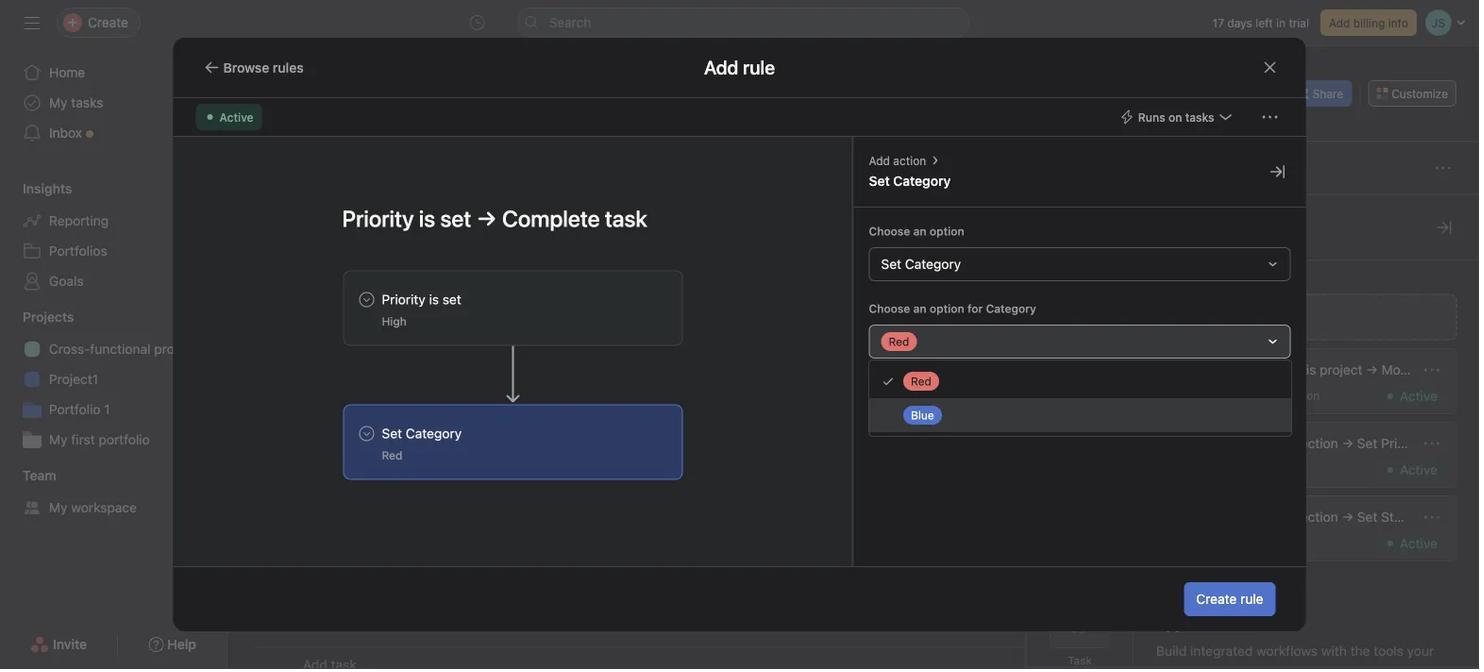 Task type: vqa. For each thing, say whether or not it's contained in the screenshot.
New project or portfolio Image
no



Task type: describe. For each thing, give the bounding box(es) containing it.
task… for 2nd add task… button from the top
[[331, 482, 367, 498]]

down arrow image
[[507, 346, 520, 403]]

add for 2nd add task… button from the top
[[303, 482, 327, 498]]

teams element
[[0, 459, 227, 527]]

my for my tasks
[[49, 95, 68, 110]]

with
[[1322, 643, 1347, 659]]

insights element
[[0, 172, 227, 300]]

project1
[[49, 372, 98, 387]]

days
[[1228, 16, 1253, 29]]

add task… for 2nd add task… button from the top
[[303, 482, 367, 498]]

0 vertical spatial section
[[1281, 389, 1320, 402]]

list image
[[262, 69, 284, 92]]

plan
[[201, 341, 226, 357]]

task for task moved to a section → set status
[[1192, 509, 1219, 525]]

add for 1st add task… button from the bottom of the page
[[303, 569, 327, 585]]

portfolio 1
[[49, 402, 110, 417]]

browse rules button
[[196, 54, 312, 81]]

row containing assignee
[[228, 195, 1480, 229]]

done
[[280, 614, 317, 632]]

option for choose an option for category
[[930, 302, 965, 315]]

add action button
[[869, 152, 926, 169]]

cross-functional project plan
[[49, 341, 226, 357]]

oct 20
[[953, 381, 989, 394]]

create rule button
[[1184, 583, 1276, 617]]

project1 link
[[11, 364, 215, 395]]

to down task moved to a section → set priority
[[1268, 509, 1280, 525]]

0 vertical spatial →
[[1367, 362, 1378, 378]]

move to "to do" section
[[1192, 389, 1320, 402]]

integrated
[[1191, 643, 1253, 659]]

goals link
[[11, 266, 215, 296]]

create rule
[[1197, 592, 1264, 607]]

add for third add task… button from the bottom
[[303, 293, 327, 308]]

hide sidebar image
[[25, 15, 40, 30]]

tools
[[1374, 643, 1404, 659]]

add rule
[[704, 56, 775, 78]]

insights button
[[0, 179, 72, 198]]

row containing js
[[228, 370, 1480, 405]]

invite
[[53, 637, 87, 652]]

task moved to a section → set status
[[1192, 509, 1421, 525]]

0 vertical spatial status
[[1177, 206, 1212, 219]]

trial
[[1289, 16, 1310, 29]]

overview link
[[254, 116, 327, 137]]

insights
[[23, 181, 72, 196]]

my tasks link
[[11, 88, 215, 118]]

projects
[[23, 309, 74, 325]]

projects button
[[0, 308, 74, 327]]

section for priority
[[1294, 436, 1339, 451]]

my for my workspace
[[49, 500, 68, 516]]

due date
[[953, 206, 1001, 219]]

header to do tree grid
[[228, 370, 1480, 507]]

inbox
[[49, 125, 82, 141]]

john for draft project brief cell at the bottom
[[867, 381, 893, 394]]

assignee
[[840, 206, 889, 219]]

→ for status
[[1342, 509, 1354, 525]]

an for choose an option for category
[[914, 302, 927, 315]]

task left team
[[1054, 654, 1107, 669]]

for
[[968, 302, 983, 315]]

set category button
[[869, 247, 1291, 281]]

17
[[1213, 16, 1225, 29]]

runs on tasks button
[[1111, 104, 1242, 130]]

Add a name for this rule text field
[[330, 197, 683, 240]]

active inside button
[[220, 110, 254, 124]]

category inside dropdown button
[[905, 256, 961, 272]]

rules
[[1157, 268, 1195, 286]]

close this dialog image
[[1263, 60, 1278, 75]]

moved for task moved to a section → set priority
[[1223, 436, 1264, 451]]

share
[[1313, 87, 1344, 100]]

create
[[1197, 592, 1237, 607]]

build integrated workflows with the tools your team uses the most.
[[1157, 643, 1435, 669]]

on
[[1169, 110, 1183, 124]]

row containing 1
[[228, 404, 1480, 439]]

0 horizontal spatial red
[[382, 449, 403, 462]]

search
[[549, 15, 592, 30]]

js button
[[1203, 82, 1225, 105]]

workspace
[[71, 500, 137, 516]]

customize
[[1392, 87, 1448, 100]]

cross-
[[49, 341, 90, 357]]

in
[[1277, 16, 1286, 29]]

3 add task… button from the top
[[303, 567, 367, 588]]

smith for schedule kickoff meeting cell
[[896, 415, 927, 428]]

1 button
[[466, 412, 494, 431]]

choose an option
[[869, 225, 965, 238]]

workflows
[[1257, 643, 1318, 659]]

choose an option for category
[[869, 302, 1037, 315]]

red inside popup button
[[889, 335, 910, 348]]

0 vertical spatial set category
[[869, 173, 951, 189]]

blue
[[911, 409, 935, 422]]

js for schedule kickoff meeting cell
[[845, 415, 858, 428]]

add billing info
[[1329, 16, 1409, 29]]

1 vertical spatial project
[[1320, 362, 1363, 378]]

uses
[[1191, 664, 1219, 669]]

portfolio
[[99, 432, 150, 448]]

build
[[1157, 643, 1187, 659]]

Schedule kickoff meeting text field
[[298, 412, 462, 431]]

most.
[[1246, 664, 1280, 669]]

due
[[953, 206, 974, 219]]

tasks inside dropdown button
[[1186, 110, 1215, 124]]

smith for draft project brief cell at the bottom
[[896, 381, 927, 394]]

to left "to
[[1224, 389, 1234, 402]]

functional
[[90, 341, 151, 357]]

set category inside dropdown button
[[881, 256, 961, 272]]

share timeline with teammates cell
[[228, 438, 833, 473]]

category inside row
[[1290, 206, 1339, 219]]

active button
[[196, 104, 262, 130]]

→ for priority
[[1342, 436, 1354, 451]]

2 vertical spatial priority
[[1382, 436, 1425, 451]]

runs
[[1139, 110, 1166, 124]]

task… for 1st add task… button from the bottom of the page
[[331, 569, 367, 585]]

apps
[[1157, 615, 1193, 633]]

task is added to this project → move task to a c
[[1192, 362, 1480, 378]]

add billing info button
[[1321, 9, 1417, 36]]

a for priority
[[1283, 436, 1290, 451]]

goals
[[49, 273, 84, 289]]

added
[[1237, 362, 1275, 378]]

date
[[977, 206, 1001, 219]]

3 add task… row from the top
[[228, 559, 1480, 595]]

rule for create rule
[[1241, 592, 1264, 607]]

task
[[1419, 362, 1444, 378]]

draft project brief cell
[[228, 370, 833, 405]]

john smith for draft project brief cell at the bottom
[[867, 381, 927, 394]]

left
[[1256, 16, 1273, 29]]

search button
[[517, 8, 970, 38]]

runs on tasks
[[1139, 110, 1215, 124]]

high
[[382, 315, 407, 328]]

2 add task… button from the top
[[303, 480, 367, 500]]

reporting
[[49, 213, 109, 229]]



Task type: locate. For each thing, give the bounding box(es) containing it.
task for task is added to this project → move task to a c
[[1192, 362, 1219, 378]]

add task… for third add task… button from the bottom
[[303, 293, 367, 308]]

2 add task… from the top
[[303, 482, 367, 498]]

option down due
[[930, 225, 965, 238]]

→ left task
[[1367, 362, 1378, 378]]

add task… left priority is set at the left top of page
[[303, 293, 367, 308]]

2 vertical spatial task…
[[331, 569, 367, 585]]

rule up added
[[1220, 309, 1244, 325]]

0 vertical spatial red
[[889, 335, 910, 348]]

1 horizontal spatial move
[[1382, 362, 1415, 378]]

customize button
[[1368, 80, 1457, 107]]

1 vertical spatial js
[[845, 381, 858, 394]]

a left c at right bottom
[[1464, 362, 1471, 378]]

portfolios
[[49, 243, 107, 259]]

1 horizontal spatial 1
[[470, 415, 475, 428]]

choose down choose an option
[[869, 302, 911, 315]]

overview
[[269, 119, 327, 134]]

to right task
[[1448, 362, 1460, 378]]

red button
[[869, 325, 1291, 359]]

17 days left in trial
[[1213, 16, 1310, 29]]

1 an from the top
[[914, 225, 927, 238]]

2 task… from the top
[[331, 482, 367, 498]]

0 vertical spatial add task… button
[[303, 290, 367, 311]]

2 vertical spatial my
[[49, 500, 68, 516]]

2 vertical spatial section
[[1294, 509, 1339, 525]]

option left for
[[930, 302, 965, 315]]

projects element
[[0, 300, 227, 459]]

1
[[104, 402, 110, 417], [470, 415, 475, 428]]

1 vertical spatial choose
[[869, 302, 911, 315]]

browse rules
[[223, 59, 304, 75]]

1 vertical spatial is
[[1223, 362, 1233, 378]]

1 vertical spatial task…
[[331, 482, 367, 498]]

1 vertical spatial add task…
[[303, 482, 367, 498]]

my for my first portfolio
[[49, 432, 68, 448]]

add task… row
[[228, 282, 1480, 318], [228, 472, 1480, 507], [228, 559, 1480, 595]]

0 horizontal spatial status
[[1177, 206, 1212, 219]]

set category down choose an option
[[881, 256, 961, 272]]

add rule button
[[1157, 294, 1458, 341]]

2 smith from the top
[[896, 415, 927, 428]]

2 john smith from the top
[[867, 415, 927, 428]]

1 horizontal spatial status
[[1382, 509, 1421, 525]]

0 vertical spatial move
[[1382, 362, 1415, 378]]

1 task… from the top
[[331, 293, 367, 308]]

→ down task moved to a section → set priority
[[1342, 509, 1354, 525]]

0 vertical spatial is
[[429, 292, 439, 307]]

info
[[1389, 16, 1409, 29]]

add task… down share timeline with teammates text box
[[303, 482, 367, 498]]

set category up share timeline with teammates text box
[[382, 426, 462, 441]]

task moved to a section → set priority
[[1192, 436, 1425, 451]]

1 vertical spatial an
[[914, 302, 927, 315]]

1 vertical spatial my
[[49, 432, 68, 448]]

tasks down home
[[71, 95, 103, 110]]

1 down the project1 link
[[104, 402, 110, 417]]

add action
[[869, 154, 926, 167]]

task… inside header to do tree grid
[[331, 482, 367, 498]]

team
[[23, 468, 56, 483]]

1 horizontal spatial tasks
[[1186, 110, 1215, 124]]

0 vertical spatial option
[[930, 225, 965, 238]]

share button
[[1290, 80, 1352, 107]]

my first portfolio
[[49, 432, 150, 448]]

1 add task… button from the top
[[303, 290, 367, 311]]

add inside button
[[1193, 309, 1217, 325]]

home link
[[11, 58, 215, 88]]

rule inside create rule button
[[1241, 592, 1264, 607]]

3 add task… from the top
[[303, 569, 367, 585]]

cell
[[944, 438, 1058, 473]]

john
[[867, 381, 893, 394], [867, 415, 893, 428]]

add task… button down share timeline with teammates text box
[[303, 480, 367, 500]]

close details image
[[1437, 220, 1452, 235]]

0 horizontal spatial project
[[154, 341, 197, 357]]

section up task moved to a section → set status
[[1294, 436, 1339, 451]]

"to
[[1237, 389, 1256, 402]]

0 vertical spatial choose
[[869, 225, 911, 238]]

1 moved from the top
[[1223, 436, 1264, 451]]

moved
[[1223, 436, 1264, 451], [1223, 509, 1264, 525]]

2 option from the top
[[930, 302, 965, 315]]

1 horizontal spatial red
[[889, 335, 910, 348]]

is left added
[[1223, 362, 1233, 378]]

choose for choose an option for category
[[869, 302, 911, 315]]

2 moved from the top
[[1223, 509, 1264, 525]]

tasks
[[71, 95, 103, 110], [1186, 110, 1215, 124]]

1 vertical spatial section
[[1294, 436, 1339, 451]]

portfolio 1 link
[[11, 395, 215, 425]]

forms
[[1063, 562, 1097, 575]]

1 vertical spatial add task… button
[[303, 480, 367, 500]]

0 vertical spatial add task… row
[[228, 282, 1480, 318]]

0 vertical spatial project
[[154, 341, 197, 357]]

3 task… from the top
[[331, 569, 367, 585]]

reporting link
[[11, 206, 215, 236]]

2 horizontal spatial red
[[911, 375, 932, 388]]

0 vertical spatial a
[[1464, 362, 1471, 378]]

2 add task… row from the top
[[228, 472, 1480, 507]]

choose down assignee
[[869, 225, 911, 238]]

task for task moved to a section → set priority
[[1192, 436, 1219, 451]]

2 choose from the top
[[869, 302, 911, 315]]

first
[[71, 432, 95, 448]]

add for add action button
[[869, 154, 890, 167]]

task… for third add task… button from the bottom
[[331, 293, 367, 308]]

1 vertical spatial john
[[867, 415, 893, 428]]

blue option
[[870, 398, 1292, 432]]

priority inside row
[[1065, 206, 1103, 219]]

priority for priority is set
[[382, 292, 426, 307]]

0 horizontal spatial priority
[[382, 292, 426, 307]]

rule for add rule
[[1220, 309, 1244, 325]]

2 vertical spatial js
[[845, 415, 858, 428]]

1 vertical spatial a
[[1283, 436, 1290, 451]]

action
[[894, 154, 926, 167]]

rule right create
[[1241, 592, 1264, 607]]

2 an from the top
[[914, 302, 927, 315]]

tasks right on
[[1186, 110, 1215, 124]]

my first portfolio link
[[11, 425, 215, 455]]

c
[[1474, 362, 1480, 378]]

2 horizontal spatial priority
[[1382, 436, 1425, 451]]

red down schedule kickoff meeting text box
[[382, 449, 403, 462]]

john left blue
[[867, 415, 893, 428]]

add rule
[[1193, 309, 1244, 325]]

1 vertical spatial smith
[[896, 415, 927, 428]]

row
[[228, 195, 1480, 229], [250, 229, 1457, 230], [228, 370, 1480, 405], [228, 404, 1480, 439], [228, 438, 1480, 473], [228, 647, 1480, 669]]

move left "to
[[1192, 389, 1220, 402]]

1 vertical spatial red
[[911, 375, 932, 388]]

the down integrated
[[1223, 664, 1243, 669]]

done button
[[280, 606, 317, 640]]

set category down action
[[869, 173, 951, 189]]

0 vertical spatial add task…
[[303, 293, 367, 308]]

priority down task
[[1382, 436, 1425, 451]]

2 vertical spatial a
[[1283, 509, 1290, 525]]

1 add task… from the top
[[303, 293, 367, 308]]

red down choose an option for category
[[889, 335, 910, 348]]

1 john smith from the top
[[867, 381, 927, 394]]

rule
[[1220, 309, 1244, 325], [1241, 592, 1264, 607]]

1 choose from the top
[[869, 225, 911, 238]]

close side pane image
[[1270, 164, 1286, 179]]

add task… up done
[[303, 569, 367, 585]]

cross-functional project plan link
[[11, 334, 226, 364]]

js
[[1207, 87, 1221, 100], [845, 381, 858, 394], [845, 415, 858, 428]]

status
[[1177, 206, 1212, 219], [1382, 509, 1421, 525]]

set category
[[869, 173, 951, 189], [881, 256, 961, 272], [382, 426, 462, 441]]

1 vertical spatial status
[[1382, 509, 1421, 525]]

add task… button up done
[[303, 567, 367, 588]]

priority up 'high' on the left top
[[382, 292, 426, 307]]

2 my from the top
[[49, 432, 68, 448]]

red up blue
[[911, 375, 932, 388]]

3 my from the top
[[49, 500, 68, 516]]

1 my from the top
[[49, 95, 68, 110]]

a down move to "to do" section
[[1283, 436, 1290, 451]]

1 horizontal spatial is
[[1223, 362, 1233, 378]]

1 option from the top
[[930, 225, 965, 238]]

section down this
[[1281, 389, 1320, 402]]

a for status
[[1283, 509, 1290, 525]]

john left oct
[[867, 381, 893, 394]]

1 vertical spatial priority
[[382, 292, 426, 307]]

0 vertical spatial rule
[[1220, 309, 1244, 325]]

1 horizontal spatial priority
[[1065, 206, 1103, 219]]

is left set
[[429, 292, 439, 307]]

1 vertical spatial add task… row
[[228, 472, 1480, 507]]

2 vertical spatial →
[[1342, 509, 1354, 525]]

priority up set category dropdown button
[[1065, 206, 1103, 219]]

to
[[1279, 362, 1291, 378], [1448, 362, 1460, 378], [1224, 389, 1234, 402], [1268, 436, 1280, 451], [1268, 509, 1280, 525]]

is for task
[[1223, 362, 1233, 378]]

0 horizontal spatial 1
[[104, 402, 110, 417]]

billing
[[1354, 16, 1386, 29]]

0 horizontal spatial is
[[429, 292, 439, 307]]

1 horizontal spatial the
[[1351, 643, 1371, 659]]

search list box
[[517, 8, 970, 38]]

moved for task moved to a section → set status
[[1223, 509, 1264, 525]]

an
[[914, 225, 927, 238], [914, 302, 927, 315]]

1 add task… row from the top
[[228, 282, 1480, 318]]

my workspace link
[[11, 493, 215, 523]]

→ down task is added to this project → move task to a c
[[1342, 436, 1354, 451]]

cell inside header to do tree grid
[[944, 438, 1058, 473]]

my up inbox
[[49, 95, 68, 110]]

20
[[975, 381, 989, 394]]

Share timeline with teammates text field
[[298, 446, 495, 465]]

0 vertical spatial moved
[[1223, 436, 1264, 451]]

priority for priority
[[1065, 206, 1103, 219]]

is
[[429, 292, 439, 307], [1223, 362, 1233, 378]]

add task… for 1st add task… button from the bottom of the page
[[303, 569, 367, 585]]

global element
[[0, 46, 227, 160]]

2 vertical spatial add task… row
[[228, 559, 1480, 595]]

do"
[[1259, 389, 1278, 402]]

section for status
[[1294, 509, 1339, 525]]

is for priority
[[429, 292, 439, 307]]

0 horizontal spatial tasks
[[71, 95, 103, 110]]

1 inside button
[[470, 415, 475, 428]]

0 vertical spatial john smith
[[867, 381, 927, 394]]

1 vertical spatial set category
[[881, 256, 961, 272]]

my tasks
[[49, 95, 103, 110]]

1 smith from the top
[[896, 381, 927, 394]]

my workspace
[[49, 500, 137, 516]]

my inside the projects element
[[49, 432, 68, 448]]

project left the plan
[[154, 341, 197, 357]]

1 inside the projects element
[[104, 402, 110, 417]]

home
[[49, 65, 85, 80]]

task…
[[331, 293, 367, 308], [331, 482, 367, 498], [331, 569, 367, 585]]

to left this
[[1279, 362, 1291, 378]]

1 vertical spatial john smith
[[867, 415, 927, 428]]

0 vertical spatial an
[[914, 225, 927, 238]]

priority is set
[[382, 292, 461, 307]]

add task… button left priority is set at the left top of page
[[303, 290, 367, 311]]

an for choose an option
[[914, 225, 927, 238]]

set
[[443, 292, 461, 307]]

1 vertical spatial move
[[1192, 389, 1220, 402]]

→
[[1367, 362, 1378, 378], [1342, 436, 1354, 451], [1342, 509, 1354, 525]]

1 john from the top
[[867, 381, 893, 394]]

0 vertical spatial priority
[[1065, 206, 1103, 219]]

a down task moved to a section → set priority
[[1283, 509, 1290, 525]]

task down move to "to do" section
[[1192, 436, 1219, 451]]

portfolio
[[49, 402, 101, 417]]

move left task
[[1382, 362, 1415, 378]]

john smith for schedule kickoff meeting cell
[[867, 415, 927, 428]]

js for draft project brief cell at the bottom
[[845, 381, 858, 394]]

1 vertical spatial option
[[930, 302, 965, 315]]

add task…
[[303, 293, 367, 308], [303, 482, 367, 498], [303, 569, 367, 585]]

task up create
[[1192, 509, 1219, 525]]

set inside dropdown button
[[881, 256, 902, 272]]

2 john from the top
[[867, 415, 893, 428]]

1 vertical spatial rule
[[1241, 592, 1264, 607]]

this
[[1294, 362, 1317, 378]]

to down the do" at bottom right
[[1268, 436, 1280, 451]]

my down team
[[49, 500, 68, 516]]

my left first
[[49, 432, 68, 448]]

team button
[[0, 466, 56, 485]]

1 down draft project brief cell at the bottom
[[470, 415, 475, 428]]

0 horizontal spatial the
[[1223, 664, 1243, 669]]

1 horizontal spatial project
[[1320, 362, 1363, 378]]

2 vertical spatial red
[[382, 449, 403, 462]]

0 horizontal spatial move
[[1192, 389, 1220, 402]]

add inside header to do tree grid
[[303, 482, 327, 498]]

rule inside add rule button
[[1220, 309, 1244, 325]]

1 vertical spatial the
[[1223, 664, 1243, 669]]

0 vertical spatial john
[[867, 381, 893, 394]]

2 vertical spatial add task… button
[[303, 567, 367, 588]]

a
[[1464, 362, 1471, 378], [1283, 436, 1290, 451], [1283, 509, 1290, 525]]

choose for choose an option
[[869, 225, 911, 238]]

moved up create rule
[[1223, 509, 1264, 525]]

moved down "to
[[1223, 436, 1264, 451]]

0 vertical spatial task…
[[331, 293, 367, 308]]

schedule kickoff meeting cell
[[228, 404, 833, 439]]

0 vertical spatial the
[[1351, 643, 1371, 659]]

2 vertical spatial add task…
[[303, 569, 367, 585]]

tasks inside global element
[[71, 95, 103, 110]]

add task… inside header to do tree grid
[[303, 482, 367, 498]]

the right with
[[1351, 643, 1371, 659]]

your
[[1408, 643, 1435, 659]]

js inside button
[[1207, 87, 1221, 100]]

0 vertical spatial js
[[1207, 87, 1221, 100]]

task left added
[[1192, 362, 1219, 378]]

project right this
[[1320, 362, 1363, 378]]

option for choose an option
[[930, 225, 965, 238]]

2 vertical spatial set category
[[382, 426, 462, 441]]

choose
[[869, 225, 911, 238], [869, 302, 911, 315]]

section down task moved to a section → set priority
[[1294, 509, 1339, 525]]

task
[[1192, 362, 1219, 378], [1192, 436, 1219, 451], [1192, 509, 1219, 525], [1054, 654, 1107, 669]]

None text field
[[307, 63, 563, 97]]

project
[[154, 341, 197, 357], [1320, 362, 1363, 378]]

my inside global element
[[49, 95, 68, 110]]

my inside teams element
[[49, 500, 68, 516]]

invite button
[[18, 628, 99, 662]]

john for schedule kickoff meeting cell
[[867, 415, 893, 428]]

1 vertical spatial moved
[[1223, 509, 1264, 525]]

0 vertical spatial my
[[49, 95, 68, 110]]

0 vertical spatial smith
[[896, 381, 927, 394]]

1 vertical spatial →
[[1342, 436, 1354, 451]]



